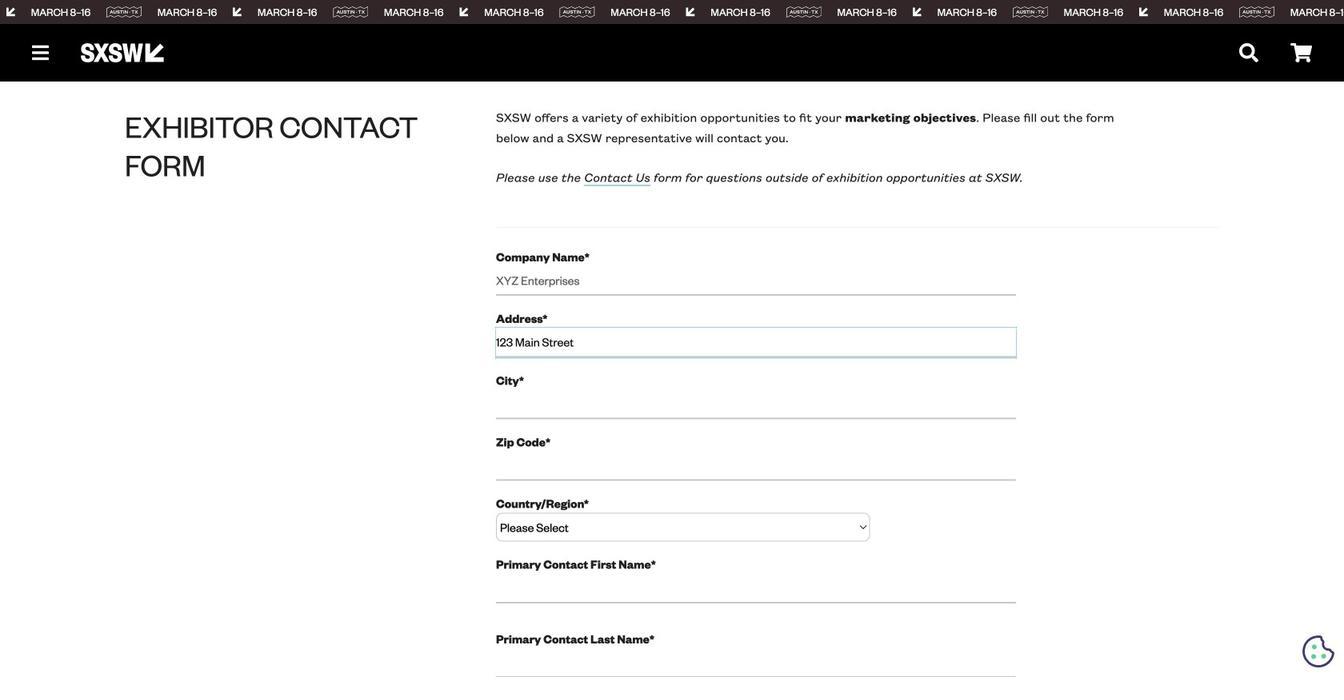 Task type: locate. For each thing, give the bounding box(es) containing it.
None text field
[[496, 328, 1017, 358], [496, 574, 1017, 604], [496, 649, 1017, 678], [496, 328, 1017, 358], [496, 574, 1017, 604], [496, 649, 1017, 678]]

cookie preferences image
[[1303, 636, 1335, 668]]

None text field
[[496, 266, 1017, 296], [496, 390, 1017, 420], [496, 452, 1017, 482], [496, 266, 1017, 296], [496, 390, 1017, 420], [496, 452, 1017, 482]]

dialog
[[0, 0, 1345, 678]]



Task type: describe. For each thing, give the bounding box(es) containing it.
toggle site search image
[[1240, 43, 1259, 62]]

toggle site navigation image
[[32, 43, 49, 62]]

sxsw image
[[81, 43, 164, 62]]



Task type: vqa. For each thing, say whether or not it's contained in the screenshot.
email field
no



